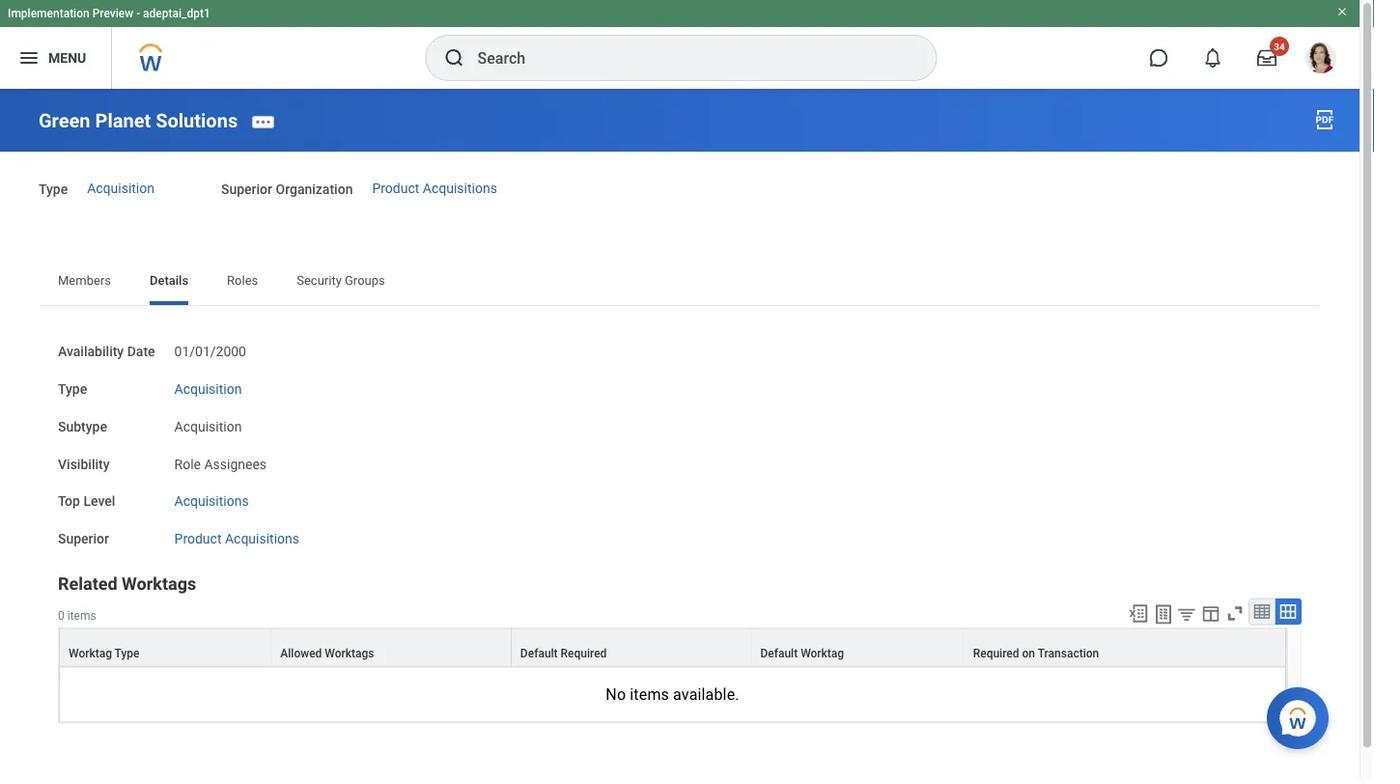 Task type: describe. For each thing, give the bounding box(es) containing it.
groups
[[345, 273, 385, 287]]

superior organization
[[221, 182, 353, 198]]

notifications large image
[[1203, 48, 1222, 68]]

worktag type button
[[60, 629, 271, 666]]

allowed
[[280, 647, 322, 660]]

required inside 'popup button'
[[973, 647, 1019, 660]]

1 vertical spatial acquisitions
[[174, 493, 249, 509]]

details
[[150, 273, 188, 287]]

availability
[[58, 344, 124, 360]]

implementation preview -   adeptai_dpt1
[[8, 7, 210, 20]]

availability date
[[58, 344, 155, 360]]

roles
[[227, 273, 258, 287]]

product acquisitions for superior
[[174, 531, 299, 547]]

product acquisitions for superior organization
[[372, 180, 497, 196]]

allowed worktags button
[[272, 629, 511, 666]]

0 horizontal spatial acquisition link
[[87, 180, 154, 196]]

menu banner
[[0, 0, 1360, 89]]

0 items
[[58, 609, 96, 622]]

acquisition for the left acquisition link
[[87, 180, 154, 196]]

default required
[[520, 647, 607, 660]]

level
[[83, 493, 115, 509]]

type for the bottom acquisition link
[[58, 381, 87, 397]]

required on transaction
[[973, 647, 1099, 660]]

allowed worktags
[[280, 647, 374, 660]]

related worktags
[[58, 574, 196, 594]]

role assignees
[[174, 456, 267, 472]]

close environment banner image
[[1336, 6, 1348, 17]]

available.
[[673, 686, 739, 704]]

no items available.
[[606, 686, 739, 704]]

subtype
[[58, 419, 107, 435]]

security groups
[[297, 273, 385, 287]]

default worktag button
[[752, 629, 963, 666]]

product acquisitions link for superior
[[174, 527, 299, 547]]

acquisitions for superior organization
[[423, 180, 497, 196]]

34 button
[[1246, 37, 1289, 79]]

worktag inside default worktag popup button
[[801, 647, 844, 660]]

acquisitions for superior
[[225, 531, 299, 547]]

type for the left acquisition link
[[39, 182, 68, 198]]

export to excel image
[[1128, 603, 1149, 624]]

required on transaction button
[[964, 629, 1285, 666]]

1 vertical spatial acquisition link
[[174, 377, 242, 397]]

date
[[127, 344, 155, 360]]

table image
[[1252, 602, 1272, 621]]



Task type: locate. For each thing, give the bounding box(es) containing it.
0 vertical spatial acquisitions
[[423, 180, 497, 196]]

toolbar inside green planet solutions main content
[[1119, 598, 1302, 628]]

1 default from the left
[[520, 647, 558, 660]]

2 vertical spatial acquisition
[[174, 419, 242, 435]]

availability date element
[[174, 332, 246, 361]]

0 vertical spatial acquisition link
[[87, 180, 154, 196]]

superior for superior organization
[[221, 182, 272, 198]]

product acquisitions link for superior organization
[[372, 180, 497, 196]]

worktags inside 'popup button'
[[325, 647, 374, 660]]

green
[[39, 109, 90, 132]]

worktags
[[122, 574, 196, 594], [325, 647, 374, 660]]

acquisitions
[[423, 180, 497, 196], [174, 493, 249, 509], [225, 531, 299, 547]]

acquisition element
[[174, 415, 242, 435]]

row inside green planet solutions main content
[[59, 628, 1286, 667]]

row containing worktag type
[[59, 628, 1286, 667]]

0 vertical spatial acquisition
[[87, 180, 154, 196]]

acquisition for acquisition element
[[174, 419, 242, 435]]

worktags for allowed worktags
[[325, 647, 374, 660]]

acquisition link down 01/01/2000 at the left top of page
[[174, 377, 242, 397]]

no
[[606, 686, 626, 704]]

0 horizontal spatial worktag
[[69, 647, 112, 660]]

0 horizontal spatial worktags
[[122, 574, 196, 594]]

1 horizontal spatial acquisition link
[[174, 377, 242, 397]]

product for superior
[[174, 531, 222, 547]]

1 horizontal spatial worktags
[[325, 647, 374, 660]]

planet
[[95, 109, 151, 132]]

organization
[[276, 182, 353, 198]]

type up subtype
[[58, 381, 87, 397]]

tab list
[[39, 259, 1321, 305]]

0 vertical spatial type
[[39, 182, 68, 198]]

related
[[58, 574, 117, 594]]

type inside 'popup button'
[[115, 647, 139, 660]]

0 vertical spatial worktags
[[122, 574, 196, 594]]

1 vertical spatial type
[[58, 381, 87, 397]]

required inside popup button
[[561, 647, 607, 660]]

1 vertical spatial product acquisitions
[[174, 531, 299, 547]]

view printable version (pdf) image
[[1313, 108, 1336, 131]]

click to view/edit grid preferences image
[[1200, 603, 1221, 624]]

worktags right "allowed"
[[325, 647, 374, 660]]

acquisitions link
[[174, 490, 249, 509]]

worktag type
[[69, 647, 139, 660]]

superior down top level at the left
[[58, 531, 109, 547]]

0 horizontal spatial items
[[67, 609, 96, 622]]

green planet solutions main content
[[0, 89, 1360, 780]]

row
[[59, 628, 1286, 667]]

1 horizontal spatial required
[[973, 647, 1019, 660]]

toolbar
[[1119, 598, 1302, 628]]

solutions
[[156, 109, 238, 132]]

search image
[[443, 46, 466, 70]]

preview
[[92, 7, 133, 20]]

worktags for related worktags
[[122, 574, 196, 594]]

role
[[174, 456, 201, 472]]

export to worksheets image
[[1152, 603, 1175, 626]]

1 vertical spatial worktags
[[325, 647, 374, 660]]

menu
[[48, 50, 86, 66]]

1 horizontal spatial default
[[760, 647, 798, 660]]

implementation
[[8, 7, 89, 20]]

product down acquisitions link
[[174, 531, 222, 547]]

product
[[372, 180, 419, 196], [174, 531, 222, 547]]

worktags up worktag type 'popup button'
[[122, 574, 196, 594]]

items for no
[[630, 686, 669, 704]]

0 horizontal spatial product acquisitions
[[174, 531, 299, 547]]

0 horizontal spatial product acquisitions link
[[174, 527, 299, 547]]

1 horizontal spatial product
[[372, 180, 419, 196]]

1 horizontal spatial worktag
[[801, 647, 844, 660]]

-
[[136, 7, 140, 20]]

0 horizontal spatial superior
[[58, 531, 109, 547]]

2 vertical spatial acquisitions
[[225, 531, 299, 547]]

0 horizontal spatial default
[[520, 647, 558, 660]]

required up no
[[561, 647, 607, 660]]

default for default required
[[520, 647, 558, 660]]

top level
[[58, 493, 115, 509]]

1 horizontal spatial items
[[630, 686, 669, 704]]

acquisition
[[87, 180, 154, 196], [174, 381, 242, 397], [174, 419, 242, 435]]

inbox large image
[[1257, 48, 1276, 68]]

acquisition up role assignees element
[[174, 419, 242, 435]]

required left on
[[973, 647, 1019, 660]]

acquisition up acquisition element
[[174, 381, 242, 397]]

role assignees element
[[174, 452, 267, 472]]

fullscreen image
[[1224, 603, 1246, 624]]

menu button
[[0, 27, 111, 89]]

visibility
[[58, 456, 110, 472]]

items
[[67, 609, 96, 622], [630, 686, 669, 704]]

type down the green
[[39, 182, 68, 198]]

2 worktag from the left
[[801, 647, 844, 660]]

acquisition down planet
[[87, 180, 154, 196]]

superior
[[221, 182, 272, 198], [58, 531, 109, 547]]

1 vertical spatial superior
[[58, 531, 109, 547]]

justify image
[[17, 46, 41, 70]]

1 worktag from the left
[[69, 647, 112, 660]]

default
[[520, 647, 558, 660], [760, 647, 798, 660]]

tab list containing members
[[39, 259, 1321, 305]]

1 vertical spatial product
[[174, 531, 222, 547]]

0 vertical spatial items
[[67, 609, 96, 622]]

acquisition for the bottom acquisition link
[[174, 381, 242, 397]]

1 horizontal spatial product acquisitions link
[[372, 180, 497, 196]]

items right the 0
[[67, 609, 96, 622]]

1 horizontal spatial product acquisitions
[[372, 180, 497, 196]]

2 default from the left
[[760, 647, 798, 660]]

profile logan mcneil image
[[1305, 42, 1336, 77]]

assignees
[[204, 456, 267, 472]]

worktag inside worktag type 'popup button'
[[69, 647, 112, 660]]

expand table image
[[1278, 602, 1298, 621]]

green planet solutions link
[[39, 109, 238, 132]]

security
[[297, 273, 342, 287]]

top
[[58, 493, 80, 509]]

select to filter grid data image
[[1176, 604, 1197, 624]]

items for 0
[[67, 609, 96, 622]]

on
[[1022, 647, 1035, 660]]

product right 'organization'
[[372, 180, 419, 196]]

0 vertical spatial product acquisitions link
[[372, 180, 497, 196]]

type down related worktags
[[115, 647, 139, 660]]

0
[[58, 609, 64, 622]]

default required button
[[512, 629, 751, 666]]

0 vertical spatial superior
[[221, 182, 272, 198]]

2 required from the left
[[973, 647, 1019, 660]]

1 required from the left
[[561, 647, 607, 660]]

34
[[1274, 41, 1285, 52]]

green planet solutions
[[39, 109, 238, 132]]

default for default worktag
[[760, 647, 798, 660]]

superior for superior
[[58, 531, 109, 547]]

0 horizontal spatial product
[[174, 531, 222, 547]]

0 vertical spatial product acquisitions
[[372, 180, 497, 196]]

Search Workday  search field
[[477, 37, 897, 79]]

01/01/2000
[[174, 344, 246, 360]]

0 vertical spatial product
[[372, 180, 419, 196]]

acquisition link
[[87, 180, 154, 196], [174, 377, 242, 397]]

1 vertical spatial product acquisitions link
[[174, 527, 299, 547]]

items right no
[[630, 686, 669, 704]]

members
[[58, 273, 111, 287]]

acquisition link down planet
[[87, 180, 154, 196]]

worktag
[[69, 647, 112, 660], [801, 647, 844, 660]]

1 vertical spatial items
[[630, 686, 669, 704]]

type
[[39, 182, 68, 198], [58, 381, 87, 397], [115, 647, 139, 660]]

transaction
[[1038, 647, 1099, 660]]

2 vertical spatial type
[[115, 647, 139, 660]]

1 horizontal spatial superior
[[221, 182, 272, 198]]

default worktag
[[760, 647, 844, 660]]

0 horizontal spatial required
[[561, 647, 607, 660]]

tab list inside green planet solutions main content
[[39, 259, 1321, 305]]

superior left 'organization'
[[221, 182, 272, 198]]

product acquisitions
[[372, 180, 497, 196], [174, 531, 299, 547]]

required
[[561, 647, 607, 660], [973, 647, 1019, 660]]

product for superior organization
[[372, 180, 419, 196]]

1 vertical spatial acquisition
[[174, 381, 242, 397]]

product acquisitions link
[[372, 180, 497, 196], [174, 527, 299, 547]]

adeptai_dpt1
[[143, 7, 210, 20]]



Task type: vqa. For each thing, say whether or not it's contained in the screenshot.
Required
yes



